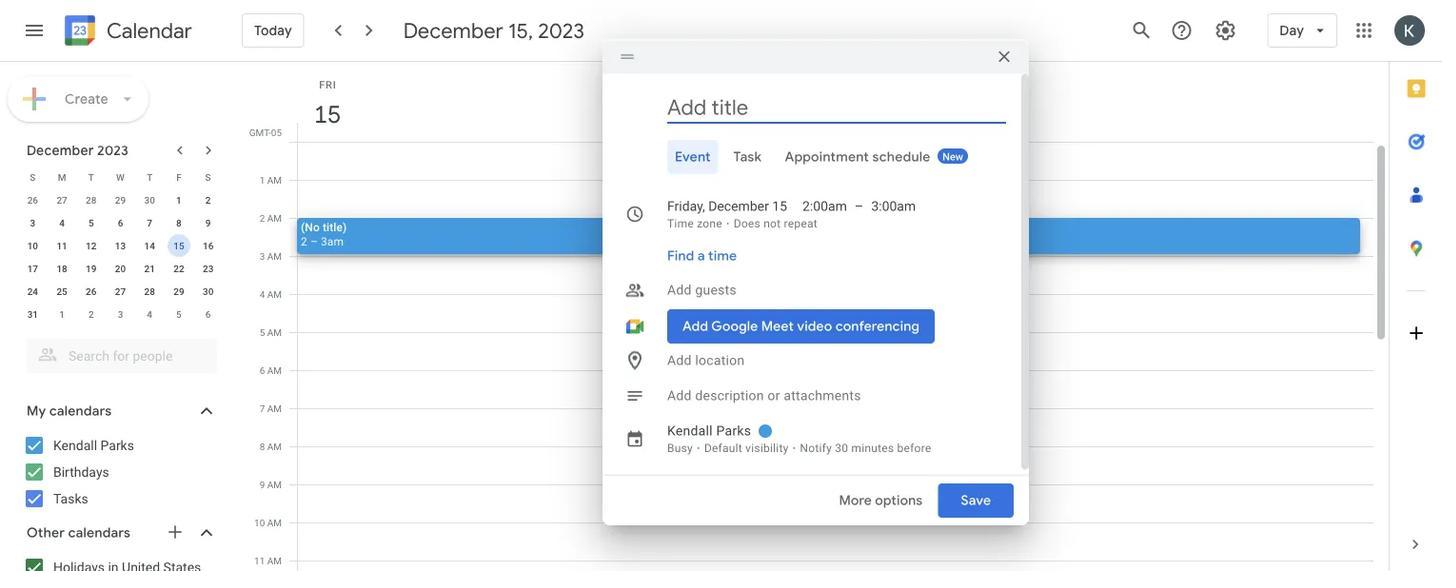 Task type: describe. For each thing, give the bounding box(es) containing it.
(no
[[301, 220, 320, 234]]

– inside the (no title) 2 – 3am
[[310, 235, 318, 248]]

28 for november 28 element
[[86, 194, 97, 206]]

new element
[[938, 148, 968, 163]]

december 2023
[[27, 142, 129, 159]]

10 am
[[254, 517, 282, 528]]

1 am
[[260, 174, 282, 186]]

default visibility
[[704, 441, 789, 455]]

birthdays
[[53, 464, 109, 480]]

12 element
[[80, 234, 103, 257]]

27 for 27 element
[[115, 286, 126, 297]]

14
[[144, 240, 155, 251]]

30 for "30" element in the left of the page
[[203, 286, 214, 297]]

find
[[667, 247, 694, 264]]

time
[[667, 217, 694, 230]]

am for 10 am
[[267, 517, 282, 528]]

november 30 element
[[138, 188, 161, 211]]

05
[[271, 127, 282, 138]]

2 inside "january 2" "element"
[[88, 308, 94, 320]]

30 for november 30 element
[[144, 194, 155, 206]]

calendars for my calendars
[[49, 403, 112, 420]]

27 element
[[109, 280, 132, 303]]

time
[[708, 247, 737, 264]]

cell inside 15 "grid"
[[297, 142, 1374, 571]]

28 element
[[138, 280, 161, 303]]

title)
[[323, 220, 347, 234]]

am for 7 am
[[267, 403, 282, 414]]

15 inside 15 column header
[[313, 99, 340, 130]]

add location
[[667, 352, 745, 368]]

am for 5 am
[[267, 327, 282, 338]]

add guests
[[667, 282, 737, 297]]

november 28 element
[[80, 188, 103, 211]]

f
[[176, 171, 182, 183]]

3 for january 3 element
[[118, 308, 123, 320]]

2 vertical spatial 30
[[835, 441, 848, 455]]

zone
[[697, 217, 722, 230]]

31 element
[[21, 303, 44, 326]]

9 for 9 am
[[260, 479, 265, 490]]

19
[[86, 263, 97, 274]]

29 element
[[167, 280, 190, 303]]

31
[[27, 308, 38, 320]]

december 15, 2023
[[403, 17, 585, 44]]

am for 1 am
[[267, 174, 282, 186]]

task
[[734, 148, 762, 165]]

event
[[675, 148, 711, 165]]

not
[[764, 217, 781, 230]]

8 am
[[260, 441, 282, 452]]

time zone
[[667, 217, 722, 230]]

schedule
[[872, 148, 931, 165]]

find a time button
[[660, 238, 745, 273]]

2:00am
[[803, 198, 847, 214]]

add description or attachments
[[667, 387, 861, 403]]

23 element
[[197, 257, 220, 280]]

24
[[27, 286, 38, 297]]

january 3 element
[[109, 303, 132, 326]]

2 horizontal spatial 15
[[772, 198, 787, 214]]

9 for 9
[[205, 217, 211, 228]]

7 am
[[260, 403, 282, 414]]

or
[[768, 387, 780, 403]]

5 am
[[260, 327, 282, 338]]

friday,
[[667, 198, 705, 214]]

30 element
[[197, 280, 220, 303]]

2 am
[[260, 212, 282, 224]]

fri
[[319, 79, 337, 90]]

1 horizontal spatial parks
[[716, 423, 751, 438]]

today
[[254, 22, 292, 39]]

12
[[86, 240, 97, 251]]

row containing 24
[[18, 280, 223, 303]]

am for 8 am
[[267, 441, 282, 452]]

7 for 7 am
[[260, 403, 265, 414]]

january 1 element
[[51, 303, 73, 326]]

13
[[115, 240, 126, 251]]

15,
[[508, 17, 533, 44]]

task button
[[726, 139, 770, 174]]

17
[[27, 263, 38, 274]]

3 for 3 am
[[260, 250, 265, 262]]

20
[[115, 263, 126, 274]]

18
[[57, 263, 67, 274]]

(no title) 2 – 3am
[[301, 220, 347, 248]]

location
[[695, 352, 745, 368]]

w
[[116, 171, 125, 183]]

january 2 element
[[80, 303, 103, 326]]

create button
[[8, 76, 148, 122]]

row containing 10
[[18, 234, 223, 257]]

december for december 15, 2023
[[403, 17, 503, 44]]

my
[[27, 403, 46, 420]]

3 am
[[260, 250, 282, 262]]

appointment
[[785, 148, 869, 165]]

other calendars button
[[4, 518, 236, 548]]

does not repeat
[[734, 217, 818, 230]]

am for 3 am
[[267, 250, 282, 262]]

repeat
[[784, 217, 818, 230]]

friday, december 15
[[667, 198, 787, 214]]

today button
[[242, 8, 304, 53]]

day
[[1280, 22, 1304, 39]]

my calendars
[[27, 403, 112, 420]]

row group containing 26
[[18, 188, 223, 326]]

november 27 element
[[51, 188, 73, 211]]

2 up 16 "element"
[[205, 194, 211, 206]]

gmt-
[[249, 127, 271, 138]]

november 29 element
[[109, 188, 132, 211]]

attachments
[[784, 387, 861, 403]]

am for 6 am
[[267, 365, 282, 376]]

29 for "november 29" element
[[115, 194, 126, 206]]

4 am
[[260, 288, 282, 300]]

26 element
[[80, 280, 103, 303]]

january 6 element
[[197, 303, 220, 326]]

1 s from the left
[[30, 171, 36, 183]]

row inside 15 "grid"
[[289, 142, 1374, 571]]

16 element
[[197, 234, 220, 257]]

16
[[203, 240, 214, 251]]

row containing 17
[[18, 257, 223, 280]]

add for add location
[[667, 352, 692, 368]]

create
[[65, 90, 108, 108]]

18 element
[[51, 257, 73, 280]]

13 element
[[109, 234, 132, 257]]

26 for november 26 element
[[27, 194, 38, 206]]

new
[[943, 150, 963, 162]]

0 horizontal spatial 6
[[118, 217, 123, 228]]

my calendars list
[[4, 430, 236, 514]]

1 for january 1 element on the left of the page
[[59, 308, 65, 320]]

default
[[704, 441, 743, 455]]

6 for january 6 element
[[205, 308, 211, 320]]

parks inside my calendars list
[[100, 437, 134, 453]]



Task type: locate. For each thing, give the bounding box(es) containing it.
9 up the 10 am
[[260, 479, 265, 490]]

6 am
[[260, 365, 282, 376]]

5
[[88, 217, 94, 228], [176, 308, 182, 320], [260, 327, 265, 338]]

tasks
[[53, 491, 88, 506]]

6 up 7 am
[[260, 365, 265, 376]]

5 for january 5 element
[[176, 308, 182, 320]]

5 up 12 element
[[88, 217, 94, 228]]

28 for 28 'element' on the left of page
[[144, 286, 155, 297]]

– left '3:00am'
[[855, 198, 864, 214]]

11 inside 11 element
[[57, 240, 67, 251]]

row
[[289, 142, 1374, 571], [18, 166, 223, 188], [18, 188, 223, 211], [18, 211, 223, 234], [18, 234, 223, 257], [18, 257, 223, 280], [18, 280, 223, 303], [18, 303, 223, 326]]

december left 15,
[[403, 17, 503, 44]]

8 am from the top
[[267, 441, 282, 452]]

row containing 26
[[18, 188, 223, 211]]

5 for 5 am
[[260, 327, 265, 338]]

3
[[30, 217, 35, 228], [260, 250, 265, 262], [118, 308, 123, 320]]

calendar heading
[[103, 18, 192, 44]]

15 column header
[[297, 62, 1374, 142]]

11
[[57, 240, 67, 251], [254, 555, 265, 566]]

2 vertical spatial 5
[[260, 327, 265, 338]]

6 for 6 am
[[260, 365, 265, 376]]

22
[[173, 263, 184, 274]]

kendall inside my calendars list
[[53, 437, 97, 453]]

0 vertical spatial 29
[[115, 194, 126, 206]]

1 vertical spatial 1
[[176, 194, 182, 206]]

am left (no
[[267, 212, 282, 224]]

6 up the 13 element
[[118, 217, 123, 228]]

0 horizontal spatial 5
[[88, 217, 94, 228]]

parks down my calendars dropdown button
[[100, 437, 134, 453]]

20 element
[[109, 257, 132, 280]]

– down (no
[[310, 235, 318, 248]]

1 vertical spatial 3
[[260, 250, 265, 262]]

4 down november 27 element
[[59, 217, 65, 228]]

add other calendars image
[[166, 523, 185, 542]]

0 horizontal spatial 8
[[176, 217, 182, 228]]

11 up '18'
[[57, 240, 67, 251]]

6 inside 15 "grid"
[[260, 365, 265, 376]]

add down the add location
[[667, 387, 692, 403]]

8 for 8
[[176, 217, 182, 228]]

0 horizontal spatial 2023
[[97, 142, 129, 159]]

kendall parks inside my calendars list
[[53, 437, 134, 453]]

6 down "30" element in the left of the page
[[205, 308, 211, 320]]

1 horizontal spatial 10
[[254, 517, 265, 528]]

am
[[267, 174, 282, 186], [267, 212, 282, 224], [267, 250, 282, 262], [267, 288, 282, 300], [267, 327, 282, 338], [267, 365, 282, 376], [267, 403, 282, 414], [267, 441, 282, 452], [267, 479, 282, 490], [267, 517, 282, 528], [267, 555, 282, 566]]

4 am from the top
[[267, 288, 282, 300]]

None search field
[[0, 331, 236, 373]]

1 horizontal spatial 7
[[260, 403, 265, 414]]

1 down 25 element
[[59, 308, 65, 320]]

7
[[147, 217, 152, 228], [260, 403, 265, 414]]

7 inside row
[[147, 217, 152, 228]]

am for 11 am
[[267, 555, 282, 566]]

0 vertical spatial 7
[[147, 217, 152, 228]]

2 add from the top
[[667, 352, 692, 368]]

am down '3 am'
[[267, 288, 282, 300]]

4 inside 15 "grid"
[[260, 288, 265, 300]]

am down 8 am at the bottom left
[[267, 479, 282, 490]]

am up "4 am"
[[267, 250, 282, 262]]

5 inside "grid"
[[260, 327, 265, 338]]

0 horizontal spatial tab list
[[618, 139, 1006, 174]]

0 vertical spatial 26
[[27, 194, 38, 206]]

7 am from the top
[[267, 403, 282, 414]]

2 vertical spatial 3
[[118, 308, 123, 320]]

december for december 2023
[[27, 142, 94, 159]]

1 vertical spatial 2023
[[97, 142, 129, 159]]

10 up 17
[[27, 240, 38, 251]]

0 horizontal spatial kendall
[[53, 437, 97, 453]]

0 vertical spatial 15
[[313, 99, 340, 130]]

guests
[[695, 282, 737, 297]]

january 4 element
[[138, 303, 161, 326]]

0 horizontal spatial 10
[[27, 240, 38, 251]]

0 horizontal spatial s
[[30, 171, 36, 183]]

1 horizontal spatial tab list
[[1390, 62, 1442, 518]]

3 down 27 element
[[118, 308, 123, 320]]

22 element
[[167, 257, 190, 280]]

2 horizontal spatial 4
[[260, 288, 265, 300]]

row containing 3
[[18, 211, 223, 234]]

does
[[734, 217, 761, 230]]

29 down the w
[[115, 194, 126, 206]]

8 inside row
[[176, 217, 182, 228]]

row group
[[18, 188, 223, 326]]

row containing 31
[[18, 303, 223, 326]]

m
[[58, 171, 66, 183]]

2 vertical spatial add
[[667, 387, 692, 403]]

4 down '3 am'
[[260, 288, 265, 300]]

1 vertical spatial 11
[[254, 555, 265, 566]]

1 horizontal spatial –
[[855, 198, 864, 214]]

28 inside 'element'
[[144, 286, 155, 297]]

1 horizontal spatial 3
[[118, 308, 123, 320]]

day button
[[1267, 8, 1338, 53]]

27 down 20
[[115, 286, 126, 297]]

2 s from the left
[[205, 171, 211, 183]]

26 for '26' element
[[86, 286, 97, 297]]

0 horizontal spatial kendall parks
[[53, 437, 134, 453]]

1 horizontal spatial 27
[[115, 286, 126, 297]]

parks up default
[[716, 423, 751, 438]]

7 up "14" element
[[147, 217, 152, 228]]

1 vertical spatial 26
[[86, 286, 97, 297]]

add for add guests
[[667, 282, 692, 297]]

am down 9 am
[[267, 517, 282, 528]]

december up does
[[708, 198, 769, 214]]

15 inside 15 element
[[173, 240, 184, 251]]

0 horizontal spatial 30
[[144, 194, 155, 206]]

t up november 30 element
[[147, 171, 153, 183]]

2 down 1 am
[[260, 212, 265, 224]]

before
[[897, 441, 931, 455]]

row containing (no title)
[[289, 142, 1374, 571]]

0 horizontal spatial 7
[[147, 217, 152, 228]]

add inside dropdown button
[[667, 282, 692, 297]]

3:00am
[[871, 198, 916, 214]]

1 horizontal spatial 29
[[173, 286, 184, 297]]

2 horizontal spatial 3
[[260, 250, 265, 262]]

event button
[[667, 139, 719, 174]]

10 for 10 am
[[254, 517, 265, 528]]

1 horizontal spatial 8
[[260, 441, 265, 452]]

4 for january 4 element
[[147, 308, 152, 320]]

0 vertical spatial december
[[403, 17, 503, 44]]

14 element
[[138, 234, 161, 257]]

15 down fri
[[313, 99, 340, 130]]

29 down 22
[[173, 286, 184, 297]]

1 horizontal spatial kendall
[[667, 423, 713, 438]]

1 vertical spatial calendars
[[68, 525, 131, 542]]

27 for november 27 element
[[57, 194, 67, 206]]

0 horizontal spatial 28
[[86, 194, 97, 206]]

7 down 6 am
[[260, 403, 265, 414]]

8 up 9 am
[[260, 441, 265, 452]]

0 vertical spatial 28
[[86, 194, 97, 206]]

appointment schedule
[[785, 148, 931, 165]]

0 horizontal spatial 15
[[173, 240, 184, 251]]

7 for 7
[[147, 217, 152, 228]]

2 t from the left
[[147, 171, 153, 183]]

2 horizontal spatial december
[[708, 198, 769, 214]]

calendars for other calendars
[[68, 525, 131, 542]]

0 horizontal spatial parks
[[100, 437, 134, 453]]

other
[[27, 525, 65, 542]]

january 5 element
[[167, 303, 190, 326]]

29 for 29 element
[[173, 286, 184, 297]]

1 horizontal spatial 26
[[86, 286, 97, 297]]

15
[[313, 99, 340, 130], [772, 198, 787, 214], [173, 240, 184, 251]]

add for add description or attachments
[[667, 387, 692, 403]]

9 inside row
[[205, 217, 211, 228]]

0 horizontal spatial 4
[[59, 217, 65, 228]]

1 horizontal spatial 15
[[313, 99, 340, 130]]

6 am from the top
[[267, 365, 282, 376]]

am for 9 am
[[267, 479, 282, 490]]

other calendars
[[27, 525, 131, 542]]

1 inside "grid"
[[260, 174, 265, 186]]

4 down 28 'element' on the left of page
[[147, 308, 152, 320]]

1 vertical spatial 8
[[260, 441, 265, 452]]

am for 4 am
[[267, 288, 282, 300]]

9 inside 15 "grid"
[[260, 479, 265, 490]]

Add title text field
[[667, 93, 1006, 121]]

am up "2 am"
[[267, 174, 282, 186]]

0 vertical spatial 11
[[57, 240, 67, 251]]

settings menu image
[[1214, 19, 1237, 42]]

1 vertical spatial 27
[[115, 286, 126, 297]]

t
[[88, 171, 94, 183], [147, 171, 153, 183]]

kendall parks
[[667, 423, 751, 438], [53, 437, 134, 453]]

11 inside 15 "grid"
[[254, 555, 265, 566]]

10 inside 10 element
[[27, 240, 38, 251]]

visibility
[[746, 441, 789, 455]]

minutes
[[852, 441, 894, 455]]

4 for 4 am
[[260, 288, 265, 300]]

t up november 28 element
[[88, 171, 94, 183]]

11 for 11
[[57, 240, 67, 251]]

10 inside 15 "grid"
[[254, 517, 265, 528]]

1 vertical spatial 30
[[203, 286, 214, 297]]

0 vertical spatial 30
[[144, 194, 155, 206]]

2 horizontal spatial 5
[[260, 327, 265, 338]]

2 horizontal spatial 30
[[835, 441, 848, 455]]

1 horizontal spatial 28
[[144, 286, 155, 297]]

1 horizontal spatial 4
[[147, 308, 152, 320]]

row containing s
[[18, 166, 223, 188]]

19 element
[[80, 257, 103, 280]]

23
[[203, 263, 214, 274]]

25
[[57, 286, 67, 297]]

am down the 10 am
[[267, 555, 282, 566]]

15 element
[[167, 234, 190, 257]]

am up 7 am
[[267, 365, 282, 376]]

add down find
[[667, 282, 692, 297]]

0 vertical spatial 27
[[57, 194, 67, 206]]

3 up 10 element
[[30, 217, 35, 228]]

8 for 8 am
[[260, 441, 265, 452]]

1 horizontal spatial 9
[[260, 479, 265, 490]]

2 am from the top
[[267, 212, 282, 224]]

2 vertical spatial 1
[[59, 308, 65, 320]]

17 element
[[21, 257, 44, 280]]

28 down 21 at left top
[[144, 286, 155, 297]]

0 vertical spatial –
[[855, 198, 864, 214]]

1 vertical spatial –
[[310, 235, 318, 248]]

10 for 10
[[27, 240, 38, 251]]

main drawer image
[[23, 19, 46, 42]]

5 down "4 am"
[[260, 327, 265, 338]]

10 element
[[21, 234, 44, 257]]

1 vertical spatial 5
[[176, 308, 182, 320]]

2 vertical spatial december
[[708, 198, 769, 214]]

2 horizontal spatial 1
[[260, 174, 265, 186]]

2023 right 15,
[[538, 17, 585, 44]]

1 down f
[[176, 194, 182, 206]]

cell containing (no title)
[[297, 142, 1374, 571]]

friday, december 15 element
[[306, 92, 349, 136]]

11 for 11 am
[[254, 555, 265, 566]]

1 up "2 am"
[[260, 174, 265, 186]]

2 vertical spatial 15
[[173, 240, 184, 251]]

december up m
[[27, 142, 94, 159]]

a
[[698, 247, 705, 264]]

5 down 29 element
[[176, 308, 182, 320]]

1 horizontal spatial 11
[[254, 555, 265, 566]]

24 element
[[21, 280, 44, 303]]

1 t from the left
[[88, 171, 94, 183]]

1 vertical spatial 10
[[254, 517, 265, 528]]

15 up does not repeat
[[772, 198, 787, 214]]

0 horizontal spatial 1
[[59, 308, 65, 320]]

1 am from the top
[[267, 174, 282, 186]]

10 am from the top
[[267, 517, 282, 528]]

0 vertical spatial 6
[[118, 217, 123, 228]]

Search for people text field
[[38, 339, 206, 373]]

1 for 1 am
[[260, 174, 265, 186]]

am down 6 am
[[267, 403, 282, 414]]

28
[[86, 194, 97, 206], [144, 286, 155, 297]]

notify 30 minutes before
[[800, 441, 931, 455]]

add guests button
[[660, 273, 1006, 307]]

2 down '26' element
[[88, 308, 94, 320]]

calendars
[[49, 403, 112, 420], [68, 525, 131, 542]]

kendall up busy
[[667, 423, 713, 438]]

26
[[27, 194, 38, 206], [86, 286, 97, 297]]

december 2023 grid
[[18, 166, 223, 326]]

1 horizontal spatial kendall parks
[[667, 423, 751, 438]]

0 horizontal spatial 11
[[57, 240, 67, 251]]

0 vertical spatial 9
[[205, 217, 211, 228]]

calendar element
[[61, 11, 192, 53]]

8
[[176, 217, 182, 228], [260, 441, 265, 452]]

3 add from the top
[[667, 387, 692, 403]]

11 element
[[51, 234, 73, 257]]

s right f
[[205, 171, 211, 183]]

30 down 23
[[203, 286, 214, 297]]

0 vertical spatial 5
[[88, 217, 94, 228]]

0 horizontal spatial december
[[27, 142, 94, 159]]

15 cell
[[164, 234, 194, 257]]

1 vertical spatial 9
[[260, 479, 265, 490]]

1
[[260, 174, 265, 186], [176, 194, 182, 206], [59, 308, 65, 320]]

1 vertical spatial december
[[27, 142, 94, 159]]

8 inside 15 "grid"
[[260, 441, 265, 452]]

9 am
[[260, 479, 282, 490]]

2 vertical spatial 4
[[147, 308, 152, 320]]

3am
[[321, 235, 344, 248]]

21
[[144, 263, 155, 274]]

1 vertical spatial 7
[[260, 403, 265, 414]]

0 vertical spatial calendars
[[49, 403, 112, 420]]

11 am from the top
[[267, 555, 282, 566]]

25 element
[[51, 280, 73, 303]]

2 down (no
[[301, 235, 307, 248]]

15 up 22
[[173, 240, 184, 251]]

3 am from the top
[[267, 250, 282, 262]]

27 down m
[[57, 194, 67, 206]]

0 vertical spatial 4
[[59, 217, 65, 228]]

2 vertical spatial 6
[[260, 365, 265, 376]]

0 vertical spatial 10
[[27, 240, 38, 251]]

s up november 26 element
[[30, 171, 36, 183]]

add
[[667, 282, 692, 297], [667, 352, 692, 368], [667, 387, 692, 403]]

calendar
[[107, 18, 192, 44]]

2 inside the (no title) 2 – 3am
[[301, 235, 307, 248]]

0 vertical spatial add
[[667, 282, 692, 297]]

my calendars button
[[4, 396, 236, 427]]

0 horizontal spatial 3
[[30, 217, 35, 228]]

3 inside 15 "grid"
[[260, 250, 265, 262]]

calendars right my
[[49, 403, 112, 420]]

1 horizontal spatial december
[[403, 17, 503, 44]]

2:00am – 3:00am
[[803, 198, 916, 214]]

2 horizontal spatial 6
[[260, 365, 265, 376]]

am up 9 am
[[267, 441, 282, 452]]

0 horizontal spatial 27
[[57, 194, 67, 206]]

cell
[[297, 142, 1374, 571]]

kendall
[[667, 423, 713, 438], [53, 437, 97, 453]]

fri 15
[[313, 79, 340, 130]]

0 horizontal spatial t
[[88, 171, 94, 183]]

28 right november 27 element
[[86, 194, 97, 206]]

kendall parks up birthdays
[[53, 437, 134, 453]]

1 horizontal spatial 6
[[205, 308, 211, 320]]

to element
[[855, 197, 864, 216]]

0 vertical spatial 3
[[30, 217, 35, 228]]

gmt-05
[[249, 127, 282, 138]]

–
[[855, 198, 864, 214], [310, 235, 318, 248]]

5 am from the top
[[267, 327, 282, 338]]

26 down 19
[[86, 286, 97, 297]]

7 inside 15 "grid"
[[260, 403, 265, 414]]

30 right notify
[[835, 441, 848, 455]]

9
[[205, 217, 211, 228], [260, 479, 265, 490]]

am for 2 am
[[267, 212, 282, 224]]

parks
[[716, 423, 751, 438], [100, 437, 134, 453]]

s
[[30, 171, 36, 183], [205, 171, 211, 183]]

26 left november 27 element
[[27, 194, 38, 206]]

november 26 element
[[21, 188, 44, 211]]

notify
[[800, 441, 832, 455]]

30
[[144, 194, 155, 206], [203, 286, 214, 297], [835, 441, 848, 455]]

kendall up birthdays
[[53, 437, 97, 453]]

9 up 16 "element"
[[205, 217, 211, 228]]

10 up 11 am on the bottom
[[254, 517, 265, 528]]

3 up "4 am"
[[260, 250, 265, 262]]

11 down the 10 am
[[254, 555, 265, 566]]

1 vertical spatial 6
[[205, 308, 211, 320]]

8 up 15 element
[[176, 217, 182, 228]]

1 horizontal spatial s
[[205, 171, 211, 183]]

1 horizontal spatial 1
[[176, 194, 182, 206]]

15 grid
[[244, 62, 1389, 571]]

1 add from the top
[[667, 282, 692, 297]]

description
[[695, 387, 764, 403]]

1 vertical spatial add
[[667, 352, 692, 368]]

21 element
[[138, 257, 161, 280]]

calendars down tasks
[[68, 525, 131, 542]]

busy
[[667, 441, 693, 455]]

1 horizontal spatial t
[[147, 171, 153, 183]]

4
[[59, 217, 65, 228], [260, 288, 265, 300], [147, 308, 152, 320]]

9 am from the top
[[267, 479, 282, 490]]

2023 up the w
[[97, 142, 129, 159]]

1 horizontal spatial 30
[[203, 286, 214, 297]]

0 vertical spatial 8
[[176, 217, 182, 228]]

find a time
[[667, 247, 737, 264]]

am down "4 am"
[[267, 327, 282, 338]]

kendall parks up default
[[667, 423, 751, 438]]

11 am
[[254, 555, 282, 566]]

tab list containing event
[[618, 139, 1006, 174]]

1 vertical spatial 4
[[260, 288, 265, 300]]

0 vertical spatial 2023
[[538, 17, 585, 44]]

december
[[403, 17, 503, 44], [27, 142, 94, 159], [708, 198, 769, 214]]

tab list
[[1390, 62, 1442, 518], [618, 139, 1006, 174]]

4 inside january 4 element
[[147, 308, 152, 320]]

30 right "november 29" element
[[144, 194, 155, 206]]

1 vertical spatial 29
[[173, 286, 184, 297]]

add left "location"
[[667, 352, 692, 368]]



Task type: vqa. For each thing, say whether or not it's contained in the screenshot.


